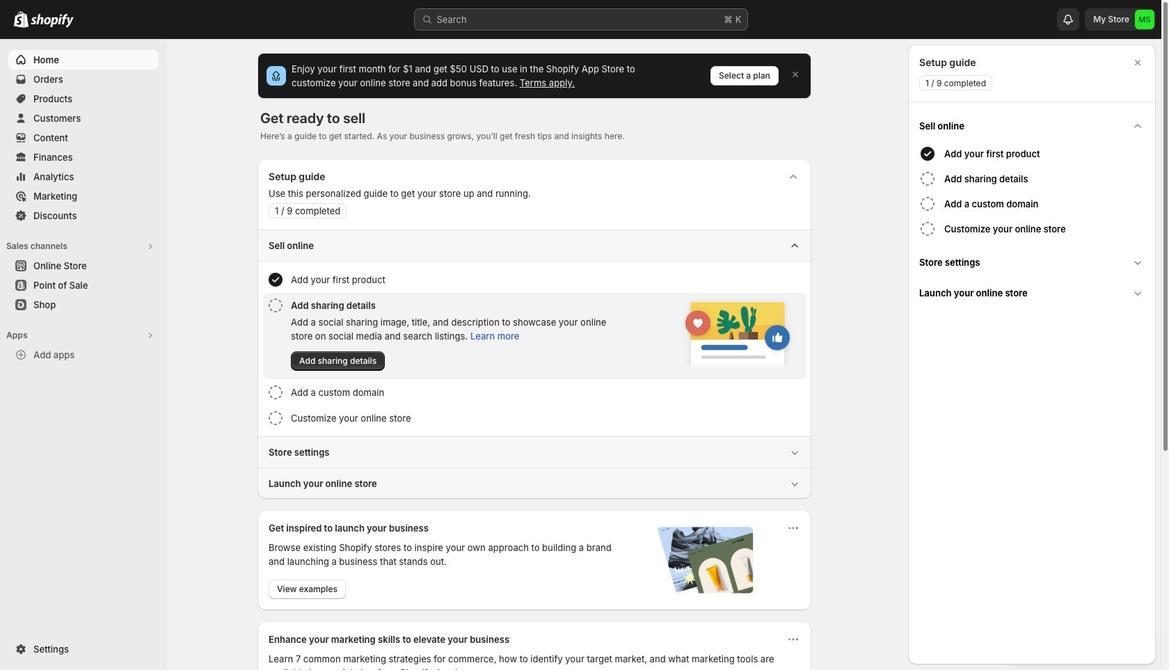 Task type: vqa. For each thing, say whether or not it's contained in the screenshot.
search location text field
no



Task type: describe. For each thing, give the bounding box(es) containing it.
add your first product group
[[263, 267, 806, 292]]

mark customize your online store as done image for mark add a custom domain as done image
[[920, 221, 936, 237]]

mark add a custom domain as done image
[[920, 196, 936, 212]]

add a custom domain group
[[263, 380, 806, 405]]

my store image
[[1135, 10, 1155, 29]]

mark add a custom domain as done image
[[269, 386, 283, 400]]

setup guide region
[[258, 159, 812, 499]]

mark customize your online store as done image for mark add a custom domain as done icon
[[269, 411, 283, 425]]

1 horizontal spatial shopify image
[[31, 14, 74, 28]]

mark add sharing details as done image for mark add a custom domain as done icon
[[269, 299, 283, 313]]



Task type: locate. For each thing, give the bounding box(es) containing it.
0 horizontal spatial mark customize your online store as done image
[[269, 411, 283, 425]]

shopify image
[[14, 11, 29, 28], [31, 14, 74, 28]]

mark customize your online store as done image down mark add a custom domain as done image
[[920, 221, 936, 237]]

mark add sharing details as done image
[[920, 171, 936, 187], [269, 299, 283, 313]]

add sharing details group
[[263, 293, 806, 379]]

guide categories group
[[258, 230, 812, 499]]

0 vertical spatial mark add sharing details as done image
[[920, 171, 936, 187]]

sell online group
[[258, 230, 812, 436]]

1 horizontal spatial mark add sharing details as done image
[[920, 171, 936, 187]]

1 vertical spatial mark add sharing details as done image
[[269, 299, 283, 313]]

mark customize your online store as done image down mark add a custom domain as done icon
[[269, 411, 283, 425]]

mark add sharing details as done image for mark add a custom domain as done image
[[920, 171, 936, 187]]

mark customize your online store as done image
[[920, 221, 936, 237], [269, 411, 283, 425]]

0 horizontal spatial shopify image
[[14, 11, 29, 28]]

1 horizontal spatial mark customize your online store as done image
[[920, 221, 936, 237]]

1 vertical spatial mark customize your online store as done image
[[269, 411, 283, 425]]

mark add sharing details as done image up mark add a custom domain as done image
[[920, 171, 936, 187]]

customize your online store group
[[263, 406, 806, 431]]

mark add sharing details as done image inside add sharing details group
[[269, 299, 283, 313]]

mark add sharing details as done image down mark add your first product as not done icon on the top
[[269, 299, 283, 313]]

0 vertical spatial mark customize your online store as done image
[[920, 221, 936, 237]]

mark customize your online store as done image inside customize your online store group
[[269, 411, 283, 425]]

dialog
[[908, 45, 1156, 665]]

mark add your first product as not done image
[[269, 273, 283, 287]]

0 horizontal spatial mark add sharing details as done image
[[269, 299, 283, 313]]



